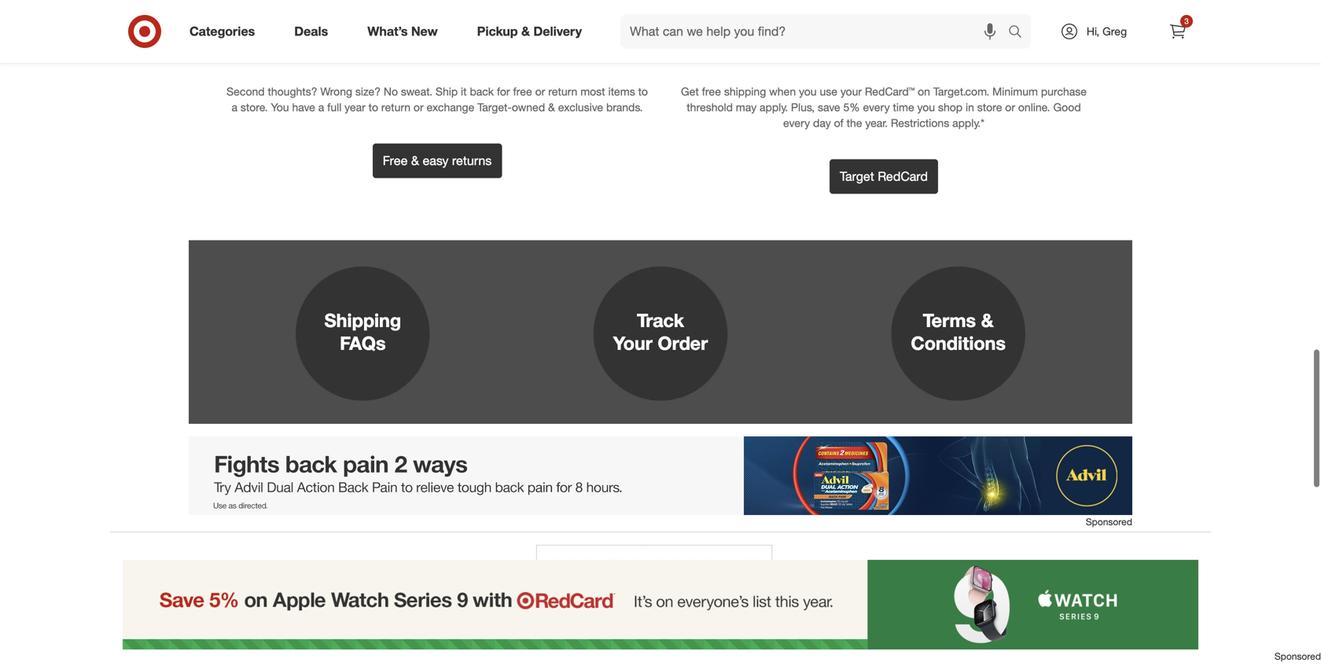 Task type: describe. For each thing, give the bounding box(es) containing it.
free for free & easy returns
[[383, 153, 408, 168]]

exclusive
[[558, 100, 604, 114]]

of
[[835, 116, 844, 130]]

most inside free shipping on most items with target redcard™
[[860, 16, 904, 38]]

apply.*
[[953, 116, 985, 130]]

target.com.
[[934, 85, 990, 98]]

redcard™ for items
[[841, 39, 928, 61]]

items inside second thoughts? wrong size? no sweat. ship it back for free or return most items to a store. you have a full year to return or exchange target-owned & exclusive brands.
[[609, 85, 636, 98]]

free & easy
[[387, 16, 487, 38]]

your
[[841, 85, 862, 98]]

free inside second thoughts? wrong size? no sweat. ship it back for free or return most items to a store. you have a full year to return or exchange target-owned & exclusive brands.
[[513, 85, 532, 98]]

easy for free & easy
[[448, 16, 487, 38]]

you
[[271, 100, 289, 114]]

ship
[[436, 85, 458, 98]]

& for terms & conditions
[[982, 309, 994, 332]]

have
[[292, 100, 315, 114]]

2 a from the left
[[318, 100, 324, 114]]

target redcard link
[[830, 159, 939, 194]]

3
[[1185, 16, 1190, 26]]

redcard™ for you
[[865, 85, 915, 98]]

0 horizontal spatial target
[[840, 169, 875, 184]]

easy for free & easy returns
[[423, 153, 449, 168]]

deals
[[294, 24, 328, 39]]

time
[[893, 100, 915, 114]]

sweat.
[[401, 85, 433, 98]]

free for free shipping on most items with target redcard™
[[713, 16, 750, 38]]

purchase
[[1042, 85, 1087, 98]]

hi,
[[1087, 24, 1100, 38]]

second thoughts? wrong size? no sweat. ship it back for free or return most items to a store. you have a full year to return or exchange target-owned & exclusive brands.
[[227, 85, 648, 114]]

pickup
[[477, 24, 518, 39]]

0 horizontal spatial to
[[369, 100, 379, 114]]

day
[[814, 116, 831, 130]]

store.
[[241, 100, 268, 114]]

1 horizontal spatial return
[[549, 85, 578, 98]]

use
[[820, 85, 838, 98]]

shipping faqs
[[325, 309, 401, 355]]

second
[[227, 85, 265, 98]]

threshold
[[687, 100, 733, 114]]

items inside free shipping on most items with target redcard™
[[909, 16, 956, 38]]

owned
[[512, 100, 545, 114]]

1 horizontal spatial you
[[918, 100, 936, 114]]

get
[[681, 85, 699, 98]]

0 horizontal spatial or
[[414, 100, 424, 114]]

thoughts?
[[268, 85, 317, 98]]

wrong
[[321, 85, 353, 98]]

hi, greg
[[1087, 24, 1128, 38]]

in
[[966, 100, 975, 114]]

exchange
[[427, 100, 475, 114]]

search button
[[1002, 14, 1039, 52]]

what's new link
[[354, 14, 458, 49]]

1 horizontal spatial or
[[536, 85, 546, 98]]

free for free & easy
[[387, 16, 425, 38]]

may
[[736, 100, 757, 114]]

free inside get free shipping when you use your redcard™ on target.com. minimum purchase threshold may apply. plus, save 5% every time you shop in store or online. good every day of the year. restrictions apply.*
[[702, 85, 721, 98]]

back
[[470, 85, 494, 98]]

5%
[[844, 100, 860, 114]]

target-
[[478, 100, 512, 114]]

0 horizontal spatial return
[[382, 100, 411, 114]]

returns
[[452, 153, 492, 168]]

brands.
[[607, 100, 643, 114]]

& for free & easy returns
[[411, 153, 419, 168]]



Task type: vqa. For each thing, say whether or not it's contained in the screenshot.
What can we help you find? suggestions appear below search field
yes



Task type: locate. For each thing, give the bounding box(es) containing it.
1 horizontal spatial on
[[918, 85, 931, 98]]

free
[[387, 16, 425, 38], [713, 16, 750, 38], [383, 153, 408, 168]]

target left redcard
[[840, 169, 875, 184]]

0 horizontal spatial every
[[784, 116, 811, 130]]

& for pickup & delivery
[[522, 24, 530, 39]]

on inside free shipping on most items with target redcard™
[[834, 16, 855, 38]]

restrictions
[[891, 116, 950, 130]]

sponsored
[[1086, 516, 1133, 528], [1275, 651, 1322, 662]]

2 horizontal spatial or
[[1006, 100, 1016, 114]]

&
[[430, 16, 443, 38], [522, 24, 530, 39], [548, 100, 555, 114], [411, 153, 419, 168], [982, 309, 994, 332]]

categories link
[[176, 14, 275, 49]]

& right what's
[[430, 16, 443, 38]]

0 vertical spatial you
[[799, 85, 817, 98]]

redcard™ inside get free shipping when you use your redcard™ on target.com. minimum purchase threshold may apply. plus, save 5% every time you shop in store or online. good every day of the year. restrictions apply.*
[[865, 85, 915, 98]]

delivery
[[534, 24, 582, 39]]

no
[[384, 85, 398, 98]]

or up owned
[[536, 85, 546, 98]]

faqs
[[340, 332, 386, 355]]

items
[[909, 16, 956, 38], [609, 85, 636, 98]]

1 horizontal spatial free
[[702, 85, 721, 98]]

target
[[1003, 16, 1056, 38], [840, 169, 875, 184]]

0 horizontal spatial most
[[581, 85, 606, 98]]

you up restrictions
[[918, 100, 936, 114]]

greg
[[1103, 24, 1128, 38]]

0 vertical spatial most
[[860, 16, 904, 38]]

0 horizontal spatial free
[[513, 85, 532, 98]]

pickup & delivery
[[477, 24, 582, 39]]

redcard™ inside free shipping on most items with target redcard™
[[841, 39, 928, 61]]

search
[[1002, 25, 1039, 41]]

free shipping on most items with target redcard™
[[713, 16, 1056, 61]]

on inside get free shipping when you use your redcard™ on target.com. minimum purchase threshold may apply. plus, save 5% every time you shop in store or online. good every day of the year. restrictions apply.*
[[918, 85, 931, 98]]

new
[[411, 24, 438, 39]]

minimum
[[993, 85, 1039, 98]]

save
[[818, 100, 841, 114]]

apply.
[[760, 100, 788, 114]]

0 horizontal spatial on
[[834, 16, 855, 38]]

0 vertical spatial return
[[549, 85, 578, 98]]

shipping up may
[[725, 85, 767, 98]]

most inside second thoughts? wrong size? no sweat. ship it back for free or return most items to a store. you have a full year to return or exchange target-owned & exclusive brands.
[[581, 85, 606, 98]]

0 horizontal spatial a
[[232, 100, 238, 114]]

& right owned
[[548, 100, 555, 114]]

1 vertical spatial return
[[382, 100, 411, 114]]

free up owned
[[513, 85, 532, 98]]

2 free from the left
[[702, 85, 721, 98]]

every
[[864, 100, 890, 114], [784, 116, 811, 130]]

full
[[327, 100, 342, 114]]

your
[[614, 332, 653, 355]]

1 horizontal spatial most
[[860, 16, 904, 38]]

it
[[461, 85, 467, 98]]

redcard™ up your
[[841, 39, 928, 61]]

target right with
[[1003, 16, 1056, 38]]

or down sweat.
[[414, 100, 424, 114]]

shipping inside get free shipping when you use your redcard™ on target.com. minimum purchase threshold may apply. plus, save 5% every time you shop in store or online. good every day of the year. restrictions apply.*
[[725, 85, 767, 98]]

items up brands.
[[609, 85, 636, 98]]

1 vertical spatial easy
[[423, 153, 449, 168]]

deals link
[[281, 14, 348, 49]]

redcard
[[878, 169, 928, 184]]

0 horizontal spatial you
[[799, 85, 817, 98]]

1 horizontal spatial every
[[864, 100, 890, 114]]

to up brands.
[[639, 85, 648, 98]]

1 horizontal spatial sponsored
[[1275, 651, 1322, 662]]

& up conditions at the right of page
[[982, 309, 994, 332]]

1 vertical spatial target
[[840, 169, 875, 184]]

on up restrictions
[[918, 85, 931, 98]]

free inside free shipping on most items with target redcard™
[[713, 16, 750, 38]]

on up your
[[834, 16, 855, 38]]

to
[[639, 85, 648, 98], [369, 100, 379, 114]]

online.
[[1019, 100, 1051, 114]]

1 horizontal spatial target
[[1003, 16, 1056, 38]]

& for free & easy
[[430, 16, 443, 38]]

0 vertical spatial shipping
[[755, 16, 829, 38]]

1 free from the left
[[513, 85, 532, 98]]

categories
[[190, 24, 255, 39]]

1 vertical spatial shipping
[[725, 85, 767, 98]]

free & easy returns
[[383, 153, 492, 168]]

shipping
[[325, 309, 401, 332]]

0 vertical spatial to
[[639, 85, 648, 98]]

1 vertical spatial to
[[369, 100, 379, 114]]

0 horizontal spatial items
[[609, 85, 636, 98]]

advertisement region
[[189, 437, 1133, 515], [537, 545, 773, 666], [0, 560, 1322, 650]]

year.
[[866, 116, 888, 130]]

items left with
[[909, 16, 956, 38]]

0 vertical spatial target
[[1003, 16, 1056, 38]]

you
[[799, 85, 817, 98], [918, 100, 936, 114]]

size?
[[356, 85, 381, 98]]

free up threshold at the top of page
[[702, 85, 721, 98]]

1 horizontal spatial items
[[909, 16, 956, 38]]

return down no
[[382, 100, 411, 114]]

to down size?
[[369, 100, 379, 114]]

every down plus,
[[784, 116, 811, 130]]

order
[[658, 332, 708, 355]]

or
[[536, 85, 546, 98], [414, 100, 424, 114], [1006, 100, 1016, 114]]

target redcard
[[840, 169, 928, 184]]

0 vertical spatial every
[[864, 100, 890, 114]]

you up plus,
[[799, 85, 817, 98]]

what's new
[[368, 24, 438, 39]]

1 a from the left
[[232, 100, 238, 114]]

conditions
[[911, 332, 1006, 355]]

when
[[770, 85, 796, 98]]

1 vertical spatial sponsored
[[1275, 651, 1322, 662]]

free
[[513, 85, 532, 98], [702, 85, 721, 98]]

terms
[[923, 309, 977, 332]]

the
[[847, 116, 863, 130]]

0 vertical spatial redcard™
[[841, 39, 928, 61]]

easy
[[448, 16, 487, 38], [423, 153, 449, 168]]

0 vertical spatial items
[[909, 16, 956, 38]]

shop
[[939, 100, 963, 114]]

track
[[637, 309, 685, 332]]

or inside get free shipping when you use your redcard™ on target.com. minimum purchase threshold may apply. plus, save 5% every time you shop in store or online. good every day of the year. restrictions apply.*
[[1006, 100, 1016, 114]]

most
[[860, 16, 904, 38], [581, 85, 606, 98]]

a
[[232, 100, 238, 114], [318, 100, 324, 114]]

1 horizontal spatial to
[[639, 85, 648, 98]]

shipping inside free shipping on most items with target redcard™
[[755, 16, 829, 38]]

with
[[961, 16, 998, 38]]

target inside free shipping on most items with target redcard™
[[1003, 16, 1056, 38]]

redcard™
[[841, 39, 928, 61], [865, 85, 915, 98]]

return
[[549, 85, 578, 98], [382, 100, 411, 114]]

terms & conditions
[[911, 309, 1006, 355]]

3 link
[[1161, 14, 1196, 49]]

1 horizontal spatial a
[[318, 100, 324, 114]]

0 vertical spatial sponsored
[[1086, 516, 1133, 528]]

plus,
[[792, 100, 815, 114]]

1 vertical spatial every
[[784, 116, 811, 130]]

every up year.
[[864, 100, 890, 114]]

0 horizontal spatial sponsored
[[1086, 516, 1133, 528]]

pickup & delivery link
[[464, 14, 602, 49]]

most up exclusive on the left top of the page
[[581, 85, 606, 98]]

& left returns
[[411, 153, 419, 168]]

shipping
[[755, 16, 829, 38], [725, 85, 767, 98]]

a down second
[[232, 100, 238, 114]]

easy right new
[[448, 16, 487, 38]]

1 vertical spatial redcard™
[[865, 85, 915, 98]]

good
[[1054, 100, 1082, 114]]

0 vertical spatial on
[[834, 16, 855, 38]]

1 vertical spatial items
[[609, 85, 636, 98]]

what's
[[368, 24, 408, 39]]

a left full at top left
[[318, 100, 324, 114]]

free inside free & easy returns link
[[383, 153, 408, 168]]

& right pickup at the left top of page
[[522, 24, 530, 39]]

1 vertical spatial most
[[581, 85, 606, 98]]

1 vertical spatial you
[[918, 100, 936, 114]]

return up exclusive on the left top of the page
[[549, 85, 578, 98]]

redcard™ up time
[[865, 85, 915, 98]]

year
[[345, 100, 366, 114]]

& inside terms & conditions
[[982, 309, 994, 332]]

0 vertical spatial easy
[[448, 16, 487, 38]]

shipping up the when
[[755, 16, 829, 38]]

or down minimum in the top of the page
[[1006, 100, 1016, 114]]

& inside second thoughts? wrong size? no sweat. ship it back for free or return most items to a store. you have a full year to return or exchange target-owned & exclusive brands.
[[548, 100, 555, 114]]

for
[[497, 85, 510, 98]]

store
[[978, 100, 1003, 114]]

on
[[834, 16, 855, 38], [918, 85, 931, 98]]

get free shipping when you use your redcard™ on target.com. minimum purchase threshold may apply. plus, save 5% every time you shop in store or online. good every day of the year. restrictions apply.*
[[681, 85, 1087, 130]]

1 vertical spatial on
[[918, 85, 931, 98]]

free & easy returns link
[[373, 144, 502, 178]]

What can we help you find? suggestions appear below search field
[[621, 14, 1013, 49]]

track your order
[[614, 309, 708, 355]]

easy left returns
[[423, 153, 449, 168]]

most up your
[[860, 16, 904, 38]]



